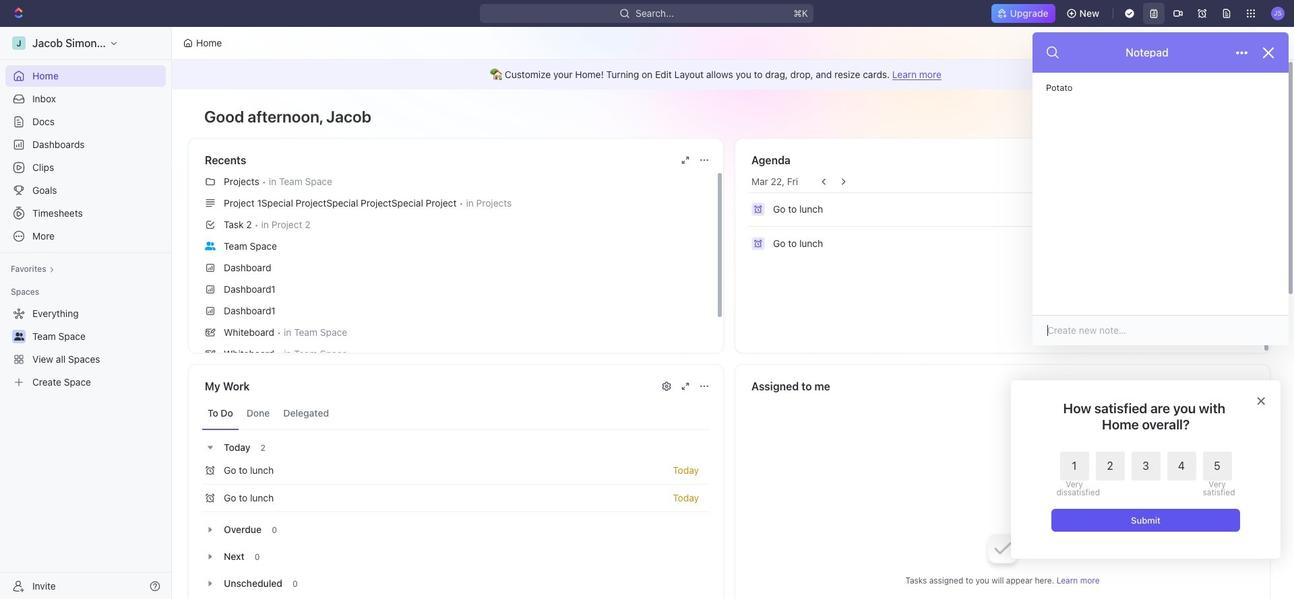 Task type: describe. For each thing, give the bounding box(es) containing it.
user group image
[[205, 242, 216, 250]]

sidebar navigation
[[0, 27, 175, 600]]

jacob simon's workspace, , element
[[12, 36, 26, 50]]

tree inside sidebar navigation
[[5, 303, 166, 394]]



Task type: locate. For each thing, give the bounding box(es) containing it.
Create new note… text field
[[1046, 324, 1275, 338]]

tree
[[5, 303, 166, 394]]

alert
[[172, 60, 1287, 90]]

tab list
[[202, 398, 710, 431]]

user group image
[[14, 333, 24, 341]]

dialog
[[1011, 381, 1281, 560]]

option group
[[1057, 452, 1232, 497]]



Task type: vqa. For each thing, say whether or not it's contained in the screenshot.
New inside the BUTTON
no



